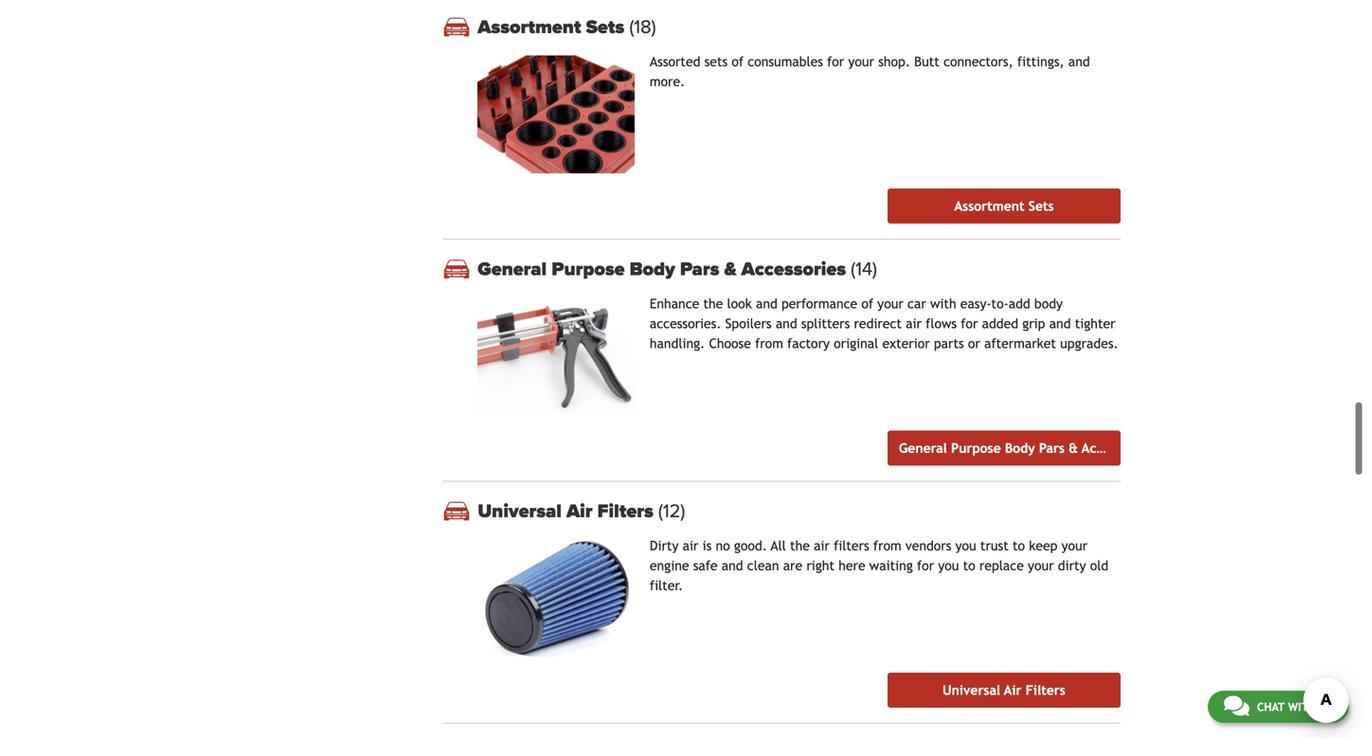 Task type: locate. For each thing, give the bounding box(es) containing it.
0 vertical spatial universal air filters
[[478, 500, 658, 522]]

1 vertical spatial the
[[790, 538, 810, 553]]

1 vertical spatial air
[[1004, 683, 1022, 698]]

0 horizontal spatial assortment
[[478, 16, 581, 38]]

and inside the dirty air is no good. all the air filters from vendors you trust to keep your engine safe and clean are right here waiting for you to replace your dirty old filter.
[[722, 558, 743, 573]]

dirty air is no good. all the air filters from vendors you trust to keep your engine safe and clean are right here waiting for you to replace your dirty old filter.
[[650, 538, 1109, 593]]

0 vertical spatial general purpose body pars & accessories link
[[478, 258, 1121, 280]]

pars
[[680, 258, 719, 280], [1039, 441, 1065, 456]]

the inside the dirty air is no good. all the air filters from vendors you trust to keep your engine safe and clean are right here waiting for you to replace your dirty old filter.
[[790, 538, 810, 553]]

0 vertical spatial assortment sets
[[478, 16, 629, 38]]

0 vertical spatial with
[[930, 296, 956, 311]]

old
[[1090, 558, 1109, 573]]

0 vertical spatial filters
[[597, 500, 654, 522]]

0 vertical spatial from
[[755, 336, 783, 351]]

aftermarket
[[984, 336, 1056, 351]]

1 horizontal spatial accessories
[[1082, 441, 1153, 456]]

0 vertical spatial body
[[630, 258, 675, 280]]

of
[[732, 54, 744, 69], [862, 296, 874, 311]]

0 vertical spatial of
[[732, 54, 744, 69]]

clean
[[747, 558, 779, 573]]

1 horizontal spatial assortment
[[954, 198, 1025, 214]]

1 vertical spatial universal
[[943, 683, 1001, 698]]

1 horizontal spatial sets
[[1029, 198, 1054, 214]]

0 horizontal spatial for
[[827, 54, 844, 69]]

1 vertical spatial of
[[862, 296, 874, 311]]

from
[[755, 336, 783, 351], [873, 538, 902, 553]]

look
[[727, 296, 752, 311]]

0 horizontal spatial purpose
[[552, 258, 625, 280]]

& for bottom general purpose body pars & accessories link
[[1069, 441, 1078, 456]]

assortment
[[478, 16, 581, 38], [954, 198, 1025, 214]]

and right the fittings,
[[1069, 54, 1090, 69]]

choose
[[709, 336, 751, 351]]

factory
[[787, 336, 830, 351]]

for
[[827, 54, 844, 69], [961, 316, 978, 331], [917, 558, 934, 573]]

all
[[771, 538, 786, 553]]

for down vendors
[[917, 558, 934, 573]]

universal air filters link
[[478, 500, 1121, 522], [888, 673, 1121, 708]]

to left replace at the bottom of page
[[963, 558, 976, 573]]

no
[[716, 538, 730, 553]]

air inside 'link'
[[1004, 683, 1022, 698]]

with left us
[[1288, 700, 1316, 713]]

0 horizontal spatial pars
[[680, 258, 719, 280]]

0 vertical spatial pars
[[680, 258, 719, 280]]

your inside enhance the look and performance of your car with easy-to-add body accessories. spoilers and splitters redirect air flows for added grip and tighter handling. choose from factory original exterior parts or aftermarket upgrades.
[[878, 296, 904, 311]]

1 horizontal spatial purpose
[[951, 441, 1001, 456]]

general
[[478, 258, 547, 280], [899, 441, 947, 456]]

0 horizontal spatial body
[[630, 258, 675, 280]]

universal air filters inside 'link'
[[943, 683, 1066, 698]]

0 horizontal spatial the
[[703, 296, 723, 311]]

for inside enhance the look and performance of your car with easy-to-add body accessories. spoilers and splitters redirect air flows for added grip and tighter handling. choose from factory original exterior parts or aftermarket upgrades.
[[961, 316, 978, 331]]

1 horizontal spatial body
[[1005, 441, 1035, 456]]

with up flows
[[930, 296, 956, 311]]

0 horizontal spatial of
[[732, 54, 744, 69]]

you left trust
[[956, 538, 976, 553]]

you down vendors
[[938, 558, 959, 573]]

0 vertical spatial the
[[703, 296, 723, 311]]

0 vertical spatial universal
[[478, 500, 562, 522]]

1 horizontal spatial for
[[917, 558, 934, 573]]

0 horizontal spatial universal
[[478, 500, 562, 522]]

0 horizontal spatial filters
[[597, 500, 654, 522]]

engine
[[650, 558, 689, 573]]

1 vertical spatial accessories
[[1082, 441, 1153, 456]]

chat with us link
[[1208, 691, 1349, 723]]

easy-
[[960, 296, 991, 311]]

assortment sets thumbnail image image
[[478, 55, 635, 173]]

and down body
[[1049, 316, 1071, 331]]

from up waiting
[[873, 538, 902, 553]]

general purpose body pars & accessories
[[478, 258, 851, 280], [899, 441, 1153, 456]]

1 vertical spatial assortment sets link
[[888, 189, 1121, 224]]

fittings,
[[1017, 54, 1065, 69]]

accessories for bottom general purpose body pars & accessories link
[[1082, 441, 1153, 456]]

0 vertical spatial general
[[478, 258, 547, 280]]

1 vertical spatial universal air filters
[[943, 683, 1066, 698]]

and
[[1069, 54, 1090, 69], [756, 296, 778, 311], [776, 316, 797, 331], [1049, 316, 1071, 331], [722, 558, 743, 573]]

parts
[[934, 336, 964, 351]]

with
[[930, 296, 956, 311], [1288, 700, 1316, 713]]

accessories
[[742, 258, 846, 280], [1082, 441, 1153, 456]]

1 horizontal spatial universal air filters
[[943, 683, 1066, 698]]

more.
[[650, 74, 685, 89]]

of right sets
[[732, 54, 744, 69]]

for up or
[[961, 316, 978, 331]]

1 vertical spatial general
[[899, 441, 947, 456]]

us
[[1319, 700, 1333, 713]]

0 horizontal spatial assortment sets
[[478, 16, 629, 38]]

air left is
[[683, 538, 699, 553]]

good.
[[734, 538, 767, 553]]

0 horizontal spatial accessories
[[742, 258, 846, 280]]

your inside assorted sets of consumables for your shop. butt connectors, fittings, and more.
[[848, 54, 874, 69]]

safe
[[693, 558, 718, 573]]

0 horizontal spatial sets
[[586, 16, 625, 38]]

sets
[[586, 16, 625, 38], [1029, 198, 1054, 214]]

your left shop.
[[848, 54, 874, 69]]

assortment sets link
[[478, 16, 1121, 38], [888, 189, 1121, 224]]

0 vertical spatial air
[[567, 500, 593, 522]]

1 vertical spatial general purpose body pars & accessories
[[899, 441, 1153, 456]]

flows
[[926, 316, 957, 331]]

from down spoilers
[[755, 336, 783, 351]]

0 horizontal spatial general
[[478, 258, 547, 280]]

1 vertical spatial you
[[938, 558, 959, 573]]

0 vertical spatial to
[[1013, 538, 1025, 553]]

&
[[724, 258, 737, 280], [1069, 441, 1078, 456]]

0 vertical spatial general purpose body pars & accessories
[[478, 258, 851, 280]]

to right trust
[[1013, 538, 1025, 553]]

0 horizontal spatial with
[[930, 296, 956, 311]]

dirty
[[650, 538, 679, 553]]

1 vertical spatial universal air filters link
[[888, 673, 1121, 708]]

tighter
[[1075, 316, 1116, 331]]

exterior
[[882, 336, 930, 351]]

the left the look
[[703, 296, 723, 311]]

are
[[783, 558, 803, 573]]

2 vertical spatial for
[[917, 558, 934, 573]]

0 vertical spatial for
[[827, 54, 844, 69]]

the
[[703, 296, 723, 311], [790, 538, 810, 553]]

0 vertical spatial assortment sets link
[[478, 16, 1121, 38]]

1 horizontal spatial of
[[862, 296, 874, 311]]

1 vertical spatial filters
[[1026, 683, 1066, 698]]

0 vertical spatial &
[[724, 258, 737, 280]]

& for top general purpose body pars & accessories link
[[724, 258, 737, 280]]

handling.
[[650, 336, 705, 351]]

enhance
[[650, 296, 699, 311]]

your down the 'keep'
[[1028, 558, 1054, 573]]

1 vertical spatial to
[[963, 558, 976, 573]]

1 horizontal spatial air
[[1004, 683, 1022, 698]]

air
[[906, 316, 922, 331], [683, 538, 699, 553], [814, 538, 830, 553]]

1 horizontal spatial universal
[[943, 683, 1001, 698]]

0 vertical spatial sets
[[586, 16, 625, 38]]

universal air filters
[[478, 500, 658, 522], [943, 683, 1066, 698]]

1 vertical spatial &
[[1069, 441, 1078, 456]]

for right consumables
[[827, 54, 844, 69]]

universal
[[478, 500, 562, 522], [943, 683, 1001, 698]]

1 horizontal spatial &
[[1069, 441, 1078, 456]]

air down car
[[906, 316, 922, 331]]

purpose
[[552, 258, 625, 280], [951, 441, 1001, 456]]

accessories inside general purpose body pars & accessories link
[[1082, 441, 1153, 456]]

filters
[[597, 500, 654, 522], [1026, 683, 1066, 698]]

to-
[[991, 296, 1009, 311]]

2 horizontal spatial for
[[961, 316, 978, 331]]

1 vertical spatial for
[[961, 316, 978, 331]]

air
[[567, 500, 593, 522], [1004, 683, 1022, 698]]

0 horizontal spatial universal air filters
[[478, 500, 658, 522]]

0 horizontal spatial from
[[755, 336, 783, 351]]

replace
[[980, 558, 1024, 573]]

and down no at the right of the page
[[722, 558, 743, 573]]

from inside enhance the look and performance of your car with easy-to-add body accessories. spoilers and splitters redirect air flows for added grip and tighter handling. choose from factory original exterior parts or aftermarket upgrades.
[[755, 336, 783, 351]]

of up the redirect
[[862, 296, 874, 311]]

body
[[630, 258, 675, 280], [1005, 441, 1035, 456]]

your up the redirect
[[878, 296, 904, 311]]

1 vertical spatial purpose
[[951, 441, 1001, 456]]

0 horizontal spatial &
[[724, 258, 737, 280]]

1 horizontal spatial from
[[873, 538, 902, 553]]

air up right
[[814, 538, 830, 553]]

the inside enhance the look and performance of your car with easy-to-add body accessories. spoilers and splitters redirect air flows for added grip and tighter handling. choose from factory original exterior parts or aftermarket upgrades.
[[703, 296, 723, 311]]

general purpose body pars & accessories link
[[478, 258, 1121, 280], [888, 431, 1153, 466]]

0 horizontal spatial air
[[567, 500, 593, 522]]

2 horizontal spatial air
[[906, 316, 922, 331]]

1 horizontal spatial the
[[790, 538, 810, 553]]

1 vertical spatial assortment
[[954, 198, 1025, 214]]

1 vertical spatial assortment sets
[[954, 198, 1054, 214]]

0 vertical spatial accessories
[[742, 258, 846, 280]]

0 horizontal spatial to
[[963, 558, 976, 573]]

1 vertical spatial body
[[1005, 441, 1035, 456]]

the up are
[[790, 538, 810, 553]]

you
[[956, 538, 976, 553], [938, 558, 959, 573]]

filters
[[834, 538, 869, 553]]

1 vertical spatial pars
[[1039, 441, 1065, 456]]

1 vertical spatial sets
[[1029, 198, 1054, 214]]

1 horizontal spatial general
[[899, 441, 947, 456]]

1 horizontal spatial with
[[1288, 700, 1316, 713]]

to
[[1013, 538, 1025, 553], [963, 558, 976, 573]]

your
[[848, 54, 874, 69], [878, 296, 904, 311], [1062, 538, 1088, 553], [1028, 558, 1054, 573]]

assortment sets
[[478, 16, 629, 38], [954, 198, 1054, 214]]

or
[[968, 336, 980, 351]]

1 vertical spatial from
[[873, 538, 902, 553]]

1 horizontal spatial to
[[1013, 538, 1025, 553]]



Task type: vqa. For each thing, say whether or not it's contained in the screenshot.
3rd empty star icon from left
no



Task type: describe. For each thing, give the bounding box(es) containing it.
splitters
[[801, 316, 850, 331]]

grip
[[1022, 316, 1045, 331]]

chat with us
[[1257, 700, 1333, 713]]

connectors,
[[944, 54, 1013, 69]]

upgrades.
[[1060, 336, 1119, 351]]

general purpose body pars & accessories thumbnail image image
[[478, 297, 635, 415]]

chat
[[1257, 700, 1285, 713]]

added
[[982, 316, 1018, 331]]

butt
[[914, 54, 940, 69]]

universal air filters for topmost the universal air filters 'link'
[[478, 500, 658, 522]]

vendors
[[906, 538, 952, 553]]

1 horizontal spatial general purpose body pars & accessories
[[899, 441, 1153, 456]]

shop.
[[878, 54, 910, 69]]

dirty
[[1058, 558, 1086, 573]]

of inside assorted sets of consumables for your shop. butt connectors, fittings, and more.
[[732, 54, 744, 69]]

universal air filters thumbnail image image
[[478, 540, 635, 657]]

0 horizontal spatial general purpose body pars & accessories
[[478, 258, 851, 280]]

0 horizontal spatial air
[[683, 538, 699, 553]]

0 vertical spatial you
[[956, 538, 976, 553]]

add
[[1009, 296, 1030, 311]]

with inside enhance the look and performance of your car with easy-to-add body accessories. spoilers and splitters redirect air flows for added grip and tighter handling. choose from factory original exterior parts or aftermarket upgrades.
[[930, 296, 956, 311]]

1 vertical spatial with
[[1288, 700, 1316, 713]]

air for bottom the universal air filters 'link'
[[1004, 683, 1022, 698]]

car
[[908, 296, 926, 311]]

accessories for top general purpose body pars & accessories link
[[742, 258, 846, 280]]

and up spoilers
[[756, 296, 778, 311]]

here
[[839, 558, 866, 573]]

1 horizontal spatial air
[[814, 538, 830, 553]]

of inside enhance the look and performance of your car with easy-to-add body accessories. spoilers and splitters redirect air flows for added grip and tighter handling. choose from factory original exterior parts or aftermarket upgrades.
[[862, 296, 874, 311]]

1 vertical spatial general purpose body pars & accessories link
[[888, 431, 1153, 466]]

assorted sets of consumables for your shop. butt connectors, fittings, and more.
[[650, 54, 1090, 89]]

assorted
[[650, 54, 701, 69]]

filter.
[[650, 578, 683, 593]]

1 horizontal spatial assortment sets
[[954, 198, 1054, 214]]

and up factory
[[776, 316, 797, 331]]

for inside the dirty air is no good. all the air filters from vendors you trust to keep your engine safe and clean are right here waiting for you to replace your dirty old filter.
[[917, 558, 934, 573]]

accessories.
[[650, 316, 721, 331]]

is
[[703, 538, 712, 553]]

performance
[[782, 296, 858, 311]]

air inside enhance the look and performance of your car with easy-to-add body accessories. spoilers and splitters redirect air flows for added grip and tighter handling. choose from factory original exterior parts or aftermarket upgrades.
[[906, 316, 922, 331]]

your up dirty
[[1062, 538, 1088, 553]]

original
[[834, 336, 878, 351]]

1 horizontal spatial filters
[[1026, 683, 1066, 698]]

spoilers
[[725, 316, 772, 331]]

0 vertical spatial purpose
[[552, 258, 625, 280]]

sets
[[705, 54, 728, 69]]

body
[[1034, 296, 1063, 311]]

universal air filters for bottom the universal air filters 'link'
[[943, 683, 1066, 698]]

redirect
[[854, 316, 902, 331]]

air for topmost the universal air filters 'link'
[[567, 500, 593, 522]]

0 vertical spatial assortment
[[478, 16, 581, 38]]

for inside assorted sets of consumables for your shop. butt connectors, fittings, and more.
[[827, 54, 844, 69]]

keep
[[1029, 538, 1058, 553]]

and inside assorted sets of consumables for your shop. butt connectors, fittings, and more.
[[1069, 54, 1090, 69]]

consumables
[[748, 54, 823, 69]]

comments image
[[1224, 694, 1250, 717]]

1 horizontal spatial pars
[[1039, 441, 1065, 456]]

waiting
[[870, 558, 913, 573]]

enhance the look and performance of your car with easy-to-add body accessories. spoilers and splitters redirect air flows for added grip and tighter handling. choose from factory original exterior parts or aftermarket upgrades.
[[650, 296, 1119, 351]]

trust
[[980, 538, 1009, 553]]

from inside the dirty air is no good. all the air filters from vendors you trust to keep your engine safe and clean are right here waiting for you to replace your dirty old filter.
[[873, 538, 902, 553]]

right
[[807, 558, 835, 573]]

0 vertical spatial universal air filters link
[[478, 500, 1121, 522]]



